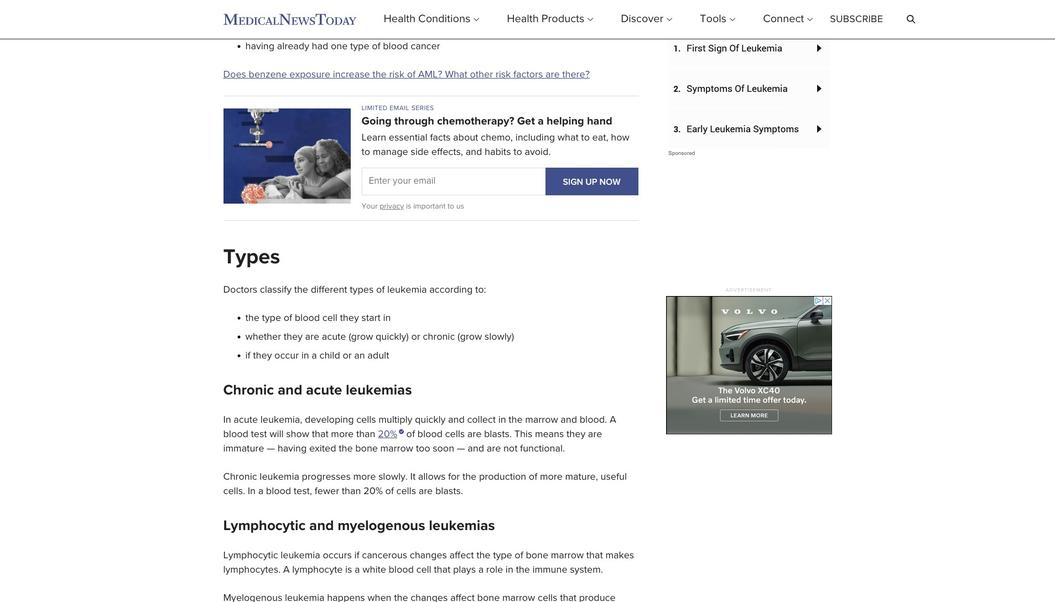 Task type: locate. For each thing, give the bounding box(es) containing it.
and down collect
[[468, 444, 484, 454]]

0 vertical spatial that
[[312, 430, 329, 440]]

that up exited
[[312, 430, 329, 440]]

the
[[373, 70, 387, 80], [294, 285, 308, 295], [246, 313, 260, 323], [509, 415, 523, 425], [339, 444, 353, 454], [463, 472, 477, 482], [477, 551, 491, 561], [516, 565, 530, 575]]

20%
[[378, 430, 397, 440], [364, 487, 383, 497]]

cell
[[323, 313, 338, 323], [417, 565, 432, 575]]

is down occurs
[[345, 565, 352, 575]]

in inside in acute leukemia, developing cells multiply quickly and collect in the marrow and blood. a blood test will show that more than
[[499, 415, 506, 425]]

2 horizontal spatial that
[[587, 551, 603, 561]]

the right for
[[463, 472, 477, 482]]

bone
[[356, 444, 378, 454], [526, 551, 549, 561]]

— down will on the left of the page
[[267, 444, 275, 454]]

mature,
[[565, 472, 598, 482]]

0 horizontal spatial risk
[[389, 70, 405, 80]]

exited
[[309, 444, 336, 454]]

the up this
[[509, 415, 523, 425]]

medical news today image
[[223, 13, 356, 25]]

blasts. inside of blood cells are blasts. this means they are immature — having exited the bone marrow too soon — and are not functional.
[[484, 430, 512, 440]]

types
[[350, 285, 374, 295]]

exposure
[[246, 4, 286, 14], [290, 70, 331, 80]]

1 horizontal spatial in
[[248, 487, 256, 497]]

20% down the multiply
[[378, 430, 397, 440]]

0 horizontal spatial in
[[223, 415, 231, 425]]

1 horizontal spatial risk
[[496, 70, 511, 80]]

this
[[515, 430, 533, 440]]

acute up child
[[322, 332, 346, 342]]

leukemia up 'test,' at left bottom
[[260, 472, 299, 482]]

blood left "cancer"
[[383, 42, 408, 52]]

chronic
[[423, 332, 455, 342]]

2 vertical spatial that
[[434, 565, 451, 575]]

(grow left slowly)
[[458, 332, 482, 342]]

types
[[223, 247, 280, 268]]

in
[[223, 415, 231, 425], [248, 487, 256, 497]]

— right 'soon'
[[457, 444, 465, 454]]

they down blood.
[[567, 430, 586, 440]]

1 horizontal spatial leukemias
[[429, 519, 495, 534]]

lymphocyte
[[292, 565, 343, 575]]

blood down the quickly
[[418, 430, 443, 440]]

cells up 'soon'
[[445, 430, 465, 440]]

to
[[289, 4, 298, 14], [581, 133, 590, 143], [362, 147, 370, 157], [514, 147, 522, 157], [448, 203, 455, 210]]

or left an
[[343, 351, 352, 361]]

1 advertisement region from the top
[[666, 19, 832, 158]]

20% link
[[378, 427, 404, 442]]

0 horizontal spatial exposure
[[246, 4, 286, 14]]

other
[[470, 70, 493, 80]]

occurs
[[323, 551, 352, 561]]

is
[[406, 203, 411, 210], [345, 565, 352, 575]]

1 horizontal spatial exposure
[[290, 70, 331, 80]]

menu bar
[[370, 1, 827, 38]]

about
[[453, 133, 478, 143]]

the right exited
[[339, 444, 353, 454]]

the up role
[[477, 551, 491, 561]]

up
[[586, 177, 598, 187]]

1 horizontal spatial type
[[350, 42, 370, 52]]

an
[[354, 351, 365, 361]]

a inside in acute leukemia, developing cells multiply quickly and collect in the marrow and blood. a blood test will show that more than
[[610, 415, 617, 425]]

marrow inside lymphocytic leukemia occurs if cancerous changes affect the type of bone marrow that makes lymphocytes. a lymphocyte is a white blood cell that plays a role in the immune system.
[[551, 551, 584, 561]]

cancer
[[411, 42, 440, 52]]

blasts. down for
[[436, 487, 463, 497]]

0 vertical spatial is
[[406, 203, 411, 210]]

1 horizontal spatial a
[[610, 415, 617, 425]]

risk right the other
[[496, 70, 511, 80]]

if down whether in the left bottom of the page
[[246, 351, 251, 361]]

health up "cancer"
[[384, 14, 416, 25]]

leukemias
[[346, 384, 412, 398], [429, 519, 495, 534]]

cells inside of blood cells are blasts. this means they are immature — having exited the bone marrow too soon — and are not functional.
[[445, 430, 465, 440]]

risk
[[389, 70, 405, 80], [496, 70, 511, 80]]

1 horizontal spatial blasts.
[[484, 430, 512, 440]]

blasts. up not
[[484, 430, 512, 440]]

health
[[384, 14, 416, 25], [507, 14, 539, 25]]

0 horizontal spatial that
[[312, 430, 329, 440]]

chronic up cells.
[[223, 472, 257, 482]]

in right role
[[506, 565, 514, 575]]

factors
[[514, 70, 543, 80]]

progresses
[[302, 472, 351, 482]]

are down collect
[[468, 430, 482, 440]]

0 vertical spatial or
[[412, 332, 421, 342]]

leukemia left according
[[387, 285, 427, 295]]

1 vertical spatial if
[[355, 551, 360, 561]]

type up whether in the left bottom of the page
[[262, 313, 281, 323]]

0 horizontal spatial —
[[267, 444, 275, 454]]

having down previous
[[246, 42, 275, 52]]

0 horizontal spatial leukemias
[[346, 384, 412, 398]]

a
[[246, 23, 251, 33], [538, 116, 544, 127], [312, 351, 317, 361], [258, 487, 264, 497], [355, 565, 360, 575], [479, 565, 484, 575]]

0 vertical spatial a
[[610, 415, 617, 425]]

leukemia,
[[261, 415, 303, 425]]

tools
[[700, 14, 727, 25]]

chemo,
[[481, 133, 513, 143]]

what
[[558, 133, 579, 143]]

side
[[411, 147, 429, 157]]

and up leukemia,
[[278, 384, 302, 398]]

blood left 'test,' at left bottom
[[266, 487, 291, 497]]

marrow
[[525, 415, 558, 425], [381, 444, 414, 454], [551, 551, 584, 561]]

leukemia for occurs
[[281, 551, 320, 561]]

myelogenous
[[338, 519, 425, 534]]

lymphocytic for lymphocytic leukemia occurs if cancerous changes affect the type of bone marrow that makes lymphocytes. a lymphocyte is a white blood cell that plays a role in the immune system.
[[223, 551, 278, 561]]

blood inside lymphocytic leukemia occurs if cancerous changes affect the type of bone marrow that makes lymphocytes. a lymphocyte is a white blood cell that plays a role in the immune system.
[[389, 565, 414, 575]]

that down changes
[[434, 565, 451, 575]]

if right occurs
[[355, 551, 360, 561]]

1 vertical spatial in
[[248, 487, 256, 497]]

a inside lymphocytic leukemia occurs if cancerous changes affect the type of bone marrow that makes lymphocytes. a lymphocyte is a white blood cell that plays a role in the immune system.
[[283, 565, 290, 575]]

leukemias for lymphocytic and myelogenous leukemias
[[429, 519, 495, 534]]

your privacy is important to us
[[362, 203, 464, 210]]

advertisement region
[[666, 19, 832, 158], [666, 296, 832, 435]]

immune
[[533, 565, 568, 575]]

developing
[[305, 415, 354, 425]]

marrow up immune
[[551, 551, 584, 561]]

the right classify
[[294, 285, 308, 295]]

acute
[[322, 332, 346, 342], [306, 384, 342, 398], [234, 415, 258, 425]]

1 vertical spatial advertisement region
[[666, 296, 832, 435]]

in right cells.
[[248, 487, 256, 497]]

lymphocytic for lymphocytic and myelogenous leukemias
[[223, 519, 306, 534]]

are down blood.
[[588, 430, 603, 440]]

health for health conditions
[[384, 14, 416, 25]]

than left 20% link
[[356, 430, 376, 440]]

the up whether in the left bottom of the page
[[246, 313, 260, 323]]

health conditions button
[[370, 1, 493, 38]]

leukemia for progresses
[[260, 472, 299, 482]]

2 (grow from the left
[[458, 332, 482, 342]]

1 vertical spatial that
[[587, 551, 603, 561]]

exposure down had on the top of the page
[[290, 70, 331, 80]]

multiply
[[379, 415, 413, 425]]

leukemia
[[387, 285, 427, 295], [260, 472, 299, 482], [281, 551, 320, 561]]

2 advertisement region from the top
[[666, 296, 832, 435]]

marrow for collect
[[525, 415, 558, 425]]

0 horizontal spatial is
[[345, 565, 352, 575]]

1 vertical spatial than
[[342, 487, 361, 497]]

now
[[600, 177, 621, 187]]

marrow inside of blood cells are blasts. this means they are immature — having exited the bone marrow too soon — and are not functional.
[[381, 444, 414, 454]]

2 horizontal spatial cells
[[445, 430, 465, 440]]

than
[[356, 430, 376, 440], [342, 487, 361, 497]]

acute inside in acute leukemia, developing cells multiply quickly and collect in the marrow and blood. a blood test will show that more than
[[234, 415, 258, 425]]

series
[[412, 105, 434, 112]]

are down allows
[[419, 487, 433, 497]]

0 horizontal spatial type
[[262, 313, 281, 323]]

does
[[223, 70, 246, 80]]

0 horizontal spatial or
[[343, 351, 352, 361]]

chronic
[[223, 384, 274, 398], [223, 472, 257, 482]]

1 vertical spatial is
[[345, 565, 352, 575]]

0 vertical spatial leukemias
[[346, 384, 412, 398]]

lymphocytic and myelogenous leukemias
[[223, 519, 495, 534]]

acute up "developing"
[[306, 384, 342, 398]]

0 vertical spatial leukemia
[[387, 285, 427, 295]]

1 vertical spatial 20%
[[364, 487, 383, 497]]

1 horizontal spatial —
[[457, 444, 465, 454]]

0 horizontal spatial (grow
[[349, 332, 373, 342]]

adult
[[368, 351, 389, 361]]

1 risk from the left
[[389, 70, 405, 80]]

lymphocytic leukemia occurs if cancerous changes affect the type of bone marrow that makes lymphocytes. a lymphocyte is a white blood cell that plays a role in the immune system.
[[223, 551, 635, 575]]

0 horizontal spatial a
[[283, 565, 290, 575]]

that inside in acute leukemia, developing cells multiply quickly and collect in the marrow and blood. a blood test will show that more than
[[312, 430, 329, 440]]

type up role
[[493, 551, 512, 561]]

2 — from the left
[[457, 444, 465, 454]]

1 vertical spatial exposure
[[290, 70, 331, 80]]

a left lymphocyte
[[283, 565, 290, 575]]

1 vertical spatial having
[[278, 444, 307, 454]]

cell down changes
[[417, 565, 432, 575]]

1 vertical spatial a
[[283, 565, 290, 575]]

exposure up previous
[[246, 4, 286, 14]]

1 horizontal spatial health
[[507, 14, 539, 25]]

(grow up an
[[349, 332, 373, 342]]

0 horizontal spatial blasts.
[[436, 487, 463, 497]]

cells left the multiply
[[357, 415, 376, 425]]

chronic inside "chronic leukemia progresses more slowly. it allows for the production of more mature, useful cells. in a blood test, fewer than 20% of cells are blasts."
[[223, 472, 257, 482]]

type down chemotherapy
[[350, 42, 370, 52]]

they left start
[[340, 313, 359, 323]]

benzene up a previous history of chemotherapy
[[300, 4, 338, 14]]

0 vertical spatial benzene
[[300, 4, 338, 14]]

are
[[546, 70, 560, 80], [305, 332, 319, 342], [468, 430, 482, 440], [588, 430, 603, 440], [487, 444, 501, 454], [419, 487, 433, 497]]

0 vertical spatial in
[[223, 415, 231, 425]]

1 horizontal spatial if
[[355, 551, 360, 561]]

chronic for chronic leukemia progresses more slowly. it allows for the production of more mature, useful cells. in a blood test, fewer than 20% of cells are blasts.
[[223, 472, 257, 482]]

2 health from the left
[[507, 14, 539, 25]]

there?
[[563, 70, 590, 80]]

type
[[350, 42, 370, 52], [262, 313, 281, 323], [493, 551, 512, 561]]

0 vertical spatial bone
[[356, 444, 378, 454]]

2 vertical spatial cells
[[397, 487, 416, 497]]

products
[[542, 14, 585, 25]]

chronic for chronic and acute leukemias
[[223, 384, 274, 398]]

a right blood.
[[610, 415, 617, 425]]

benzene right does
[[249, 70, 287, 80]]

if they occur in a child or an adult
[[246, 351, 389, 361]]

of
[[325, 23, 334, 33], [372, 42, 381, 52], [407, 70, 416, 80], [376, 285, 385, 295], [284, 313, 292, 323], [407, 430, 415, 440], [529, 472, 538, 482], [386, 487, 394, 497], [515, 551, 524, 561]]

more left slowly.
[[353, 472, 376, 482]]

1 horizontal spatial cell
[[417, 565, 432, 575]]

more down "developing"
[[331, 430, 354, 440]]

acute up test
[[234, 415, 258, 425]]

2 vertical spatial marrow
[[551, 551, 584, 561]]

chronic up leukemia,
[[223, 384, 274, 398]]

hl trusted source after image
[[397, 427, 404, 442]]

leukemia up lymphocyte
[[281, 551, 320, 561]]

one
[[331, 42, 348, 52]]

0 horizontal spatial bone
[[356, 444, 378, 454]]

0 horizontal spatial benzene
[[249, 70, 287, 80]]

that
[[312, 430, 329, 440], [587, 551, 603, 561], [434, 565, 451, 575]]

2 vertical spatial type
[[493, 551, 512, 561]]

1 vertical spatial or
[[343, 351, 352, 361]]

quickly)
[[376, 332, 409, 342]]

leukemia inside lymphocytic leukemia occurs if cancerous changes affect the type of bone marrow that makes lymphocytes. a lymphocyte is a white blood cell that plays a role in the immune system.
[[281, 551, 320, 561]]

0 horizontal spatial health
[[384, 14, 416, 25]]

cells down "it"
[[397, 487, 416, 497]]

2 lymphocytic from the top
[[223, 551, 278, 561]]

2 chronic from the top
[[223, 472, 257, 482]]

1 vertical spatial cells
[[445, 430, 465, 440]]

1 horizontal spatial having
[[278, 444, 307, 454]]

role
[[486, 565, 503, 575]]

and down about
[[466, 147, 482, 157]]

blood
[[383, 42, 408, 52], [295, 313, 320, 323], [223, 430, 248, 440], [418, 430, 443, 440], [266, 487, 291, 497], [389, 565, 414, 575]]

cell down different
[[323, 313, 338, 323]]

to up history
[[289, 4, 298, 14]]

of inside of blood cells are blasts. this means they are immature — having exited the bone marrow too soon — and are not functional.
[[407, 430, 415, 440]]

2 vertical spatial acute
[[234, 415, 258, 425]]

1 vertical spatial lymphocytic
[[223, 551, 278, 561]]

that up system.
[[587, 551, 603, 561]]

0 vertical spatial cells
[[357, 415, 376, 425]]

marrow up means
[[525, 415, 558, 425]]

1 lymphocytic from the top
[[223, 519, 306, 534]]

0 vertical spatial chronic
[[223, 384, 274, 398]]

1 vertical spatial type
[[262, 313, 281, 323]]

lymphocytic inside lymphocytic leukemia occurs if cancerous changes affect the type of bone marrow that makes lymphocytes. a lymphocyte is a white blood cell that plays a role in the immune system.
[[223, 551, 278, 561]]

allows
[[418, 472, 446, 482]]

what
[[445, 70, 468, 80]]

0 vertical spatial marrow
[[525, 415, 558, 425]]

how
[[611, 133, 630, 143]]

connect
[[763, 14, 804, 25]]

a right cells.
[[258, 487, 264, 497]]

0 vertical spatial than
[[356, 430, 376, 440]]

1 horizontal spatial is
[[406, 203, 411, 210]]

leukemias up the multiply
[[346, 384, 412, 398]]

risk left the 'aml?'
[[389, 70, 405, 80]]

leukemia inside "chronic leukemia progresses more slowly. it allows for the production of more mature, useful cells. in a blood test, fewer than 20% of cells are blasts."
[[260, 472, 299, 482]]

than right fewer
[[342, 487, 361, 497]]

in acute leukemia, developing cells multiply quickly and collect in the marrow and blood. a blood test will show that more than
[[223, 415, 617, 440]]

a
[[610, 415, 617, 425], [283, 565, 290, 575]]

to down 'learn' at the left top
[[362, 147, 370, 157]]

0 vertical spatial having
[[246, 42, 275, 52]]

leukemias up affect
[[429, 519, 495, 534]]

or left chronic
[[412, 332, 421, 342]]

health left products
[[507, 14, 539, 25]]

0 vertical spatial 20%
[[378, 430, 397, 440]]

aml?
[[418, 70, 443, 80]]

0 vertical spatial advertisement region
[[666, 19, 832, 158]]

1 horizontal spatial bone
[[526, 551, 549, 561]]

0 vertical spatial blasts.
[[484, 430, 512, 440]]

0 vertical spatial lymphocytic
[[223, 519, 306, 534]]

bone up immune
[[526, 551, 549, 561]]

1 vertical spatial cell
[[417, 565, 432, 575]]

the right increase
[[373, 70, 387, 80]]

slowly)
[[485, 332, 514, 342]]

1 vertical spatial marrow
[[381, 444, 414, 454]]

1 horizontal spatial or
[[412, 332, 421, 342]]

blood up immature
[[223, 430, 248, 440]]

having down the show
[[278, 444, 307, 454]]

1 vertical spatial chronic
[[223, 472, 257, 482]]

marrow down hl trusted source after 'icon' at the bottom of the page
[[381, 444, 414, 454]]

effects,
[[432, 147, 463, 157]]

health for health products
[[507, 14, 539, 25]]

2 vertical spatial leukemia
[[281, 551, 320, 561]]

they up occur
[[284, 332, 303, 342]]

blasts. inside "chronic leukemia progresses more slowly. it allows for the production of more mature, useful cells. in a blood test, fewer than 20% of cells are blasts."
[[436, 487, 463, 497]]

2 horizontal spatial type
[[493, 551, 512, 561]]

changes
[[410, 551, 447, 561]]

sign
[[563, 177, 584, 187]]

or for an
[[343, 351, 352, 361]]

1 health from the left
[[384, 14, 416, 25]]

1 chronic from the top
[[223, 384, 274, 398]]

email
[[390, 105, 410, 112]]

1 vertical spatial bone
[[526, 551, 549, 561]]

and up means
[[561, 415, 577, 425]]

1 vertical spatial leukemia
[[260, 472, 299, 482]]

privacy link
[[380, 203, 404, 210]]

more inside in acute leukemia, developing cells multiply quickly and collect in the marrow and blood. a blood test will show that more than
[[331, 430, 354, 440]]

bone inside lymphocytic leukemia occurs if cancerous changes affect the type of bone marrow that makes lymphocytes. a lymphocyte is a white blood cell that plays a role in the immune system.
[[526, 551, 549, 561]]

in right collect
[[499, 415, 506, 425]]

if inside lymphocytic leukemia occurs if cancerous changes affect the type of bone marrow that makes lymphocytes. a lymphocyte is a white blood cell that plays a role in the immune system.
[[355, 551, 360, 561]]

white
[[363, 565, 386, 575]]

bone right exited
[[356, 444, 378, 454]]

1 vertical spatial leukemias
[[429, 519, 495, 534]]

of blood cells are blasts. this means they are immature — having exited the bone marrow too soon — and are not functional.
[[223, 430, 603, 454]]

0 horizontal spatial cells
[[357, 415, 376, 425]]

soon
[[433, 444, 454, 454]]

0 vertical spatial exposure
[[246, 4, 286, 14]]

1 vertical spatial blasts.
[[436, 487, 463, 497]]

marrow inside in acute leukemia, developing cells multiply quickly and collect in the marrow and blood. a blood test will show that more than
[[525, 415, 558, 425]]

a inside "chronic leukemia progresses more slowly. it allows for the production of more mature, useful cells. in a blood test, fewer than 20% of cells are blasts."
[[258, 487, 264, 497]]

0 horizontal spatial cell
[[323, 313, 338, 323]]

a left child
[[312, 351, 317, 361]]

cells
[[357, 415, 376, 425], [445, 430, 465, 440], [397, 487, 416, 497]]

blood down cancerous
[[389, 565, 414, 575]]

0 horizontal spatial if
[[246, 351, 251, 361]]

in
[[383, 313, 391, 323], [302, 351, 309, 361], [499, 415, 506, 425], [506, 565, 514, 575]]

1 horizontal spatial (grow
[[458, 332, 482, 342]]

occur
[[275, 351, 299, 361]]

1 horizontal spatial cells
[[397, 487, 416, 497]]



Task type: vqa. For each thing, say whether or not it's contained in the screenshot.
Lymphocytic associated with Lymphocytic leukemia occurs if cancerous changes affect the type of bone marrow that makes lymphocytes. A lymphocyte is a white blood cell that plays a role in the immune system.
yes



Task type: describe. For each thing, give the bounding box(es) containing it.
blood inside in acute leukemia, developing cells multiply quickly and collect in the marrow and blood. a blood test will show that more than
[[223, 430, 248, 440]]

0 vertical spatial acute
[[322, 332, 346, 342]]

1 horizontal spatial that
[[434, 565, 451, 575]]

types link
[[223, 247, 280, 268]]

of inside lymphocytic leukemia occurs if cancerous changes affect the type of bone marrow that makes lymphocytes. a lymphocyte is a white blood cell that plays a role in the immune system.
[[515, 551, 524, 561]]

0 vertical spatial type
[[350, 42, 370, 52]]

or for chronic
[[412, 332, 421, 342]]

tools button
[[686, 1, 750, 38]]

sign up now image
[[223, 108, 351, 204]]

in right occur
[[302, 351, 309, 361]]

privacy
[[380, 203, 404, 210]]

production
[[479, 472, 527, 482]]

sign up now
[[563, 177, 621, 187]]

quickly
[[415, 415, 446, 425]]

not
[[504, 444, 518, 454]]

having inside of blood cells are blasts. this means they are immature — having exited the bone marrow too soon — and are not functional.
[[278, 444, 307, 454]]

slowly.
[[379, 472, 408, 482]]

essential
[[389, 133, 428, 143]]

0 vertical spatial if
[[246, 351, 251, 361]]

blood inside of blood cells are blasts. this means they are immature — having exited the bone marrow too soon — and are not functional.
[[418, 430, 443, 440]]

fewer
[[315, 487, 339, 497]]

habits
[[485, 147, 511, 157]]

is inside lymphocytic leukemia occurs if cancerous changes affect the type of bone marrow that makes lymphocytes. a lymphocyte is a white blood cell that plays a role in the immune system.
[[345, 565, 352, 575]]

blood.
[[580, 415, 607, 425]]

a right get
[[538, 116, 544, 127]]

to left eat,
[[581, 133, 590, 143]]

more down functional. on the bottom of the page
[[540, 472, 563, 482]]

going
[[362, 116, 392, 127]]

start
[[362, 313, 381, 323]]

blood inside "chronic leukemia progresses more slowly. it allows for the production of more mature, useful cells. in a blood test, fewer than 20% of cells are blasts."
[[266, 487, 291, 497]]

health conditions
[[384, 14, 471, 25]]

0 vertical spatial cell
[[323, 313, 338, 323]]

to:
[[475, 285, 486, 295]]

different
[[311, 285, 347, 295]]

are left not
[[487, 444, 501, 454]]

are left there?
[[546, 70, 560, 80]]

type inside lymphocytic leukemia occurs if cancerous changes affect the type of bone marrow that makes lymphocytes. a lymphocyte is a white blood cell that plays a role in the immune system.
[[493, 551, 512, 561]]

leukemias for chronic and acute leukemias
[[346, 384, 412, 398]]

in right start
[[383, 313, 391, 323]]

1 (grow from the left
[[349, 332, 373, 342]]

marrow for type
[[551, 551, 584, 561]]

and left collect
[[448, 415, 465, 425]]

does benzene exposure increase the risk of aml? what other risk factors are there? link
[[223, 70, 590, 80]]

and inside of blood cells are blasts. this means they are immature — having exited the bone marrow too soon — and are not functional.
[[468, 444, 484, 454]]

system.
[[570, 565, 603, 575]]

they down whether in the left bottom of the page
[[253, 351, 272, 361]]

in inside "chronic leukemia progresses more slowly. it allows for the production of more mature, useful cells. in a blood test, fewer than 20% of cells are blasts."
[[248, 487, 256, 497]]

classify
[[260, 285, 292, 295]]

and inside the learn essential facts about chemo, including what to eat, how to manage side effects, and habits to avoid.
[[466, 147, 482, 157]]

1 vertical spatial acute
[[306, 384, 342, 398]]

sign up now button
[[546, 168, 639, 195]]

medical news today link
[[223, 13, 356, 25]]

cancerous
[[362, 551, 407, 561]]

discover
[[621, 14, 664, 25]]

the left immune
[[516, 565, 530, 575]]

menu bar containing health conditions
[[370, 1, 827, 38]]

cells inside in acute leukemia, developing cells multiply quickly and collect in the marrow and blood. a blood test will show that more than
[[357, 415, 376, 425]]

a left previous
[[246, 23, 251, 33]]

exposure to benzene
[[246, 4, 338, 14]]

and up occurs
[[310, 519, 334, 534]]

means
[[535, 430, 564, 440]]

already
[[277, 42, 309, 52]]

had
[[312, 42, 328, 52]]

eat,
[[593, 133, 609, 143]]

conditions
[[419, 14, 471, 25]]

are inside "chronic leukemia progresses more slowly. it allows for the production of more mature, useful cells. in a blood test, fewer than 20% of cells are blasts."
[[419, 487, 433, 497]]

important
[[413, 203, 446, 210]]

Enter your email email field
[[369, 176, 528, 187]]

facts
[[430, 133, 451, 143]]

health products
[[507, 14, 585, 25]]

increase
[[333, 70, 370, 80]]

child
[[320, 351, 340, 361]]

hand
[[587, 116, 613, 127]]

does benzene exposure increase the risk of aml? what other risk factors are there?
[[223, 70, 590, 80]]

having already had one type of blood cancer
[[246, 42, 440, 52]]

than inside "chronic leukemia progresses more slowly. it allows for the production of more mature, useful cells. in a blood test, fewer than 20% of cells are blasts."
[[342, 487, 361, 497]]

subscribe button
[[827, 14, 887, 25]]

plays
[[453, 565, 476, 575]]

in inside lymphocytic leukemia occurs if cancerous changes affect the type of bone marrow that makes lymphocytes. a lymphocyte is a white blood cell that plays a role in the immune system.
[[506, 565, 514, 575]]

chronic leukemia progresses more slowly. it allows for the production of more mature, useful cells. in a blood test, fewer than 20% of cells are blasts.
[[223, 472, 627, 497]]

0 horizontal spatial having
[[246, 42, 275, 52]]

collect
[[467, 415, 496, 425]]

doctors classify the different types of leukemia according to:
[[223, 285, 486, 295]]

learn essential facts about chemo, including what to eat, how to manage side effects, and habits to avoid.
[[362, 133, 630, 157]]

whether they are acute (grow quickly) or chronic (grow slowly)
[[246, 332, 514, 342]]

too
[[416, 444, 430, 454]]

affect
[[450, 551, 474, 561]]

avoid.
[[525, 147, 551, 157]]

cells.
[[223, 487, 245, 497]]

bone inside of blood cells are blasts. this means they are immature — having exited the bone marrow too soon — and are not functional.
[[356, 444, 378, 454]]

are up if they occur in a child or an adult
[[305, 332, 319, 342]]

cell inside lymphocytic leukemia occurs if cancerous changes affect the type of bone marrow that makes lymphocytes. a lymphocyte is a white blood cell that plays a role in the immune system.
[[417, 565, 432, 575]]

limited email series
[[362, 105, 434, 112]]

they inside of blood cells are blasts. this means they are immature — having exited the bone marrow too soon — and are not functional.
[[567, 430, 586, 440]]

immature
[[223, 444, 264, 454]]

to left avoid.
[[514, 147, 522, 157]]

according
[[430, 285, 473, 295]]

1 — from the left
[[267, 444, 275, 454]]

limited
[[362, 105, 388, 112]]

us
[[457, 203, 464, 210]]

than inside in acute leukemia, developing cells multiply quickly and collect in the marrow and blood. a blood test will show that more than
[[356, 430, 376, 440]]

blood down different
[[295, 313, 320, 323]]

connect button
[[750, 1, 827, 38]]

in inside in acute leukemia, developing cells multiply quickly and collect in the marrow and blood. a blood test will show that more than
[[223, 415, 231, 425]]

lymphocytes.
[[223, 565, 281, 575]]

helping
[[547, 116, 584, 127]]

a left role
[[479, 565, 484, 575]]

20% inside "chronic leukemia progresses more slowly. it allows for the production of more mature, useful cells. in a blood test, fewer than 20% of cells are blasts."
[[364, 487, 383, 497]]

useful
[[601, 472, 627, 482]]

cells inside "chronic leukemia progresses more slowly. it allows for the production of more mature, useful cells. in a blood test, fewer than 20% of cells are blasts."
[[397, 487, 416, 497]]

1 vertical spatial benzene
[[249, 70, 287, 80]]

to left us
[[448, 203, 455, 210]]

the inside of blood cells are blasts. this means they are immature — having exited the bone marrow too soon — and are not functional.
[[339, 444, 353, 454]]

history
[[293, 23, 323, 33]]

the inside "chronic leukemia progresses more slowly. it allows for the production of more mature, useful cells. in a blood test, fewer than 20% of cells are blasts."
[[463, 472, 477, 482]]

through
[[395, 116, 434, 127]]

functional.
[[520, 444, 565, 454]]

previous
[[253, 23, 291, 33]]

whether
[[246, 332, 281, 342]]

a left white in the left of the page
[[355, 565, 360, 575]]

doctors
[[223, 285, 258, 295]]

the inside in acute leukemia, developing cells multiply quickly and collect in the marrow and blood. a blood test will show that more than
[[509, 415, 523, 425]]

manage
[[373, 147, 408, 157]]

2 risk from the left
[[496, 70, 511, 80]]

open medical news today search image
[[901, 15, 923, 24]]

going through chemotherapy? get a helping hand
[[362, 116, 613, 127]]

1 horizontal spatial benzene
[[300, 4, 338, 14]]



